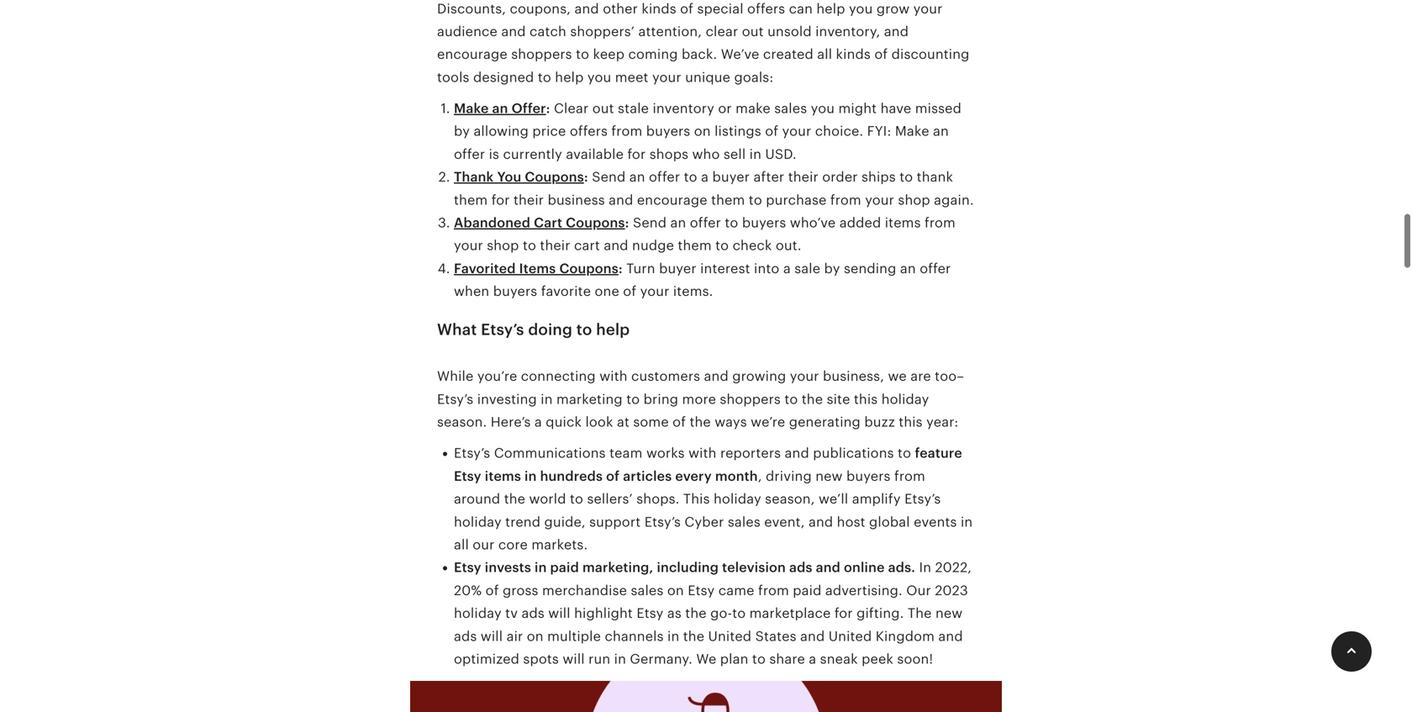Task type: vqa. For each thing, say whether or not it's contained in the screenshot.
Designed
yes



Task type: locate. For each thing, give the bounding box(es) containing it.
with up every
[[689, 446, 717, 461]]

0 vertical spatial out
[[742, 24, 764, 39]]

sales inside clear out stale inventory or make sales you might have missed by allowing price offers from buyers on listings of your choice. fyi: make an offer is currently available for shops who sell in usd.
[[775, 101, 807, 116]]

around
[[454, 492, 501, 507]]

and up more
[[704, 369, 729, 384]]

0 vertical spatial make
[[454, 101, 489, 116]]

all left the our
[[454, 537, 469, 552]]

1 horizontal spatial shoppers
[[720, 392, 781, 407]]

of right some
[[673, 415, 686, 430]]

you up choice.
[[811, 101, 835, 116]]

to up offer
[[538, 70, 551, 85]]

0 vertical spatial help
[[817, 1, 845, 16]]

holiday inside in 2022, 20% of gross merchandise sales on etsy came from paid advertising. our 2023 holiday tv ads will highlight etsy as the go-to marketplace for gifting. the new ads will air on multiple channels in the united states and united kingdom and optimized spots will run in germany. we plan to share a sneak peek soon!
[[454, 606, 502, 621]]

special
[[697, 1, 744, 16]]

items inside feature etsy items in hundreds of articles every month
[[485, 469, 521, 484]]

of right 20%
[[486, 583, 499, 598]]

coupons up cart in the top left of the page
[[566, 215, 625, 230]]

2 vertical spatial help
[[596, 321, 630, 338]]

2023
[[935, 583, 968, 598]]

customers
[[631, 369, 700, 384]]

to left feature
[[898, 446, 912, 461]]

0 vertical spatial you
[[849, 1, 873, 16]]

holiday down 20%
[[454, 606, 502, 621]]

0 horizontal spatial kinds
[[642, 1, 677, 16]]

: up price
[[546, 101, 550, 116]]

we're
[[751, 415, 786, 430]]

0 horizontal spatial united
[[708, 629, 752, 644]]

of inside feature etsy items in hundreds of articles every month
[[606, 469, 620, 484]]

for inside clear out stale inventory or make sales you might have missed by allowing price offers from buyers on listings of your choice. fyi: make an offer is currently available for shops who sell in usd.
[[628, 147, 646, 162]]

to up interest
[[716, 238, 729, 253]]

1 horizontal spatial united
[[829, 629, 872, 644]]

as
[[667, 606, 682, 621]]

0 vertical spatial with
[[600, 369, 628, 384]]

the up 'trend'
[[504, 492, 526, 507]]

: down available
[[584, 170, 588, 185]]

look
[[586, 415, 613, 430]]

0 horizontal spatial shop
[[487, 238, 519, 253]]

2 vertical spatial coupons
[[559, 261, 619, 276]]

a right the into
[[783, 261, 791, 276]]

0 vertical spatial send
[[592, 170, 626, 185]]

their down cart
[[540, 238, 571, 253]]

2 vertical spatial you
[[811, 101, 835, 116]]

generating
[[789, 415, 861, 430]]

paid down markets.
[[550, 560, 579, 575]]

0 horizontal spatial with
[[600, 369, 628, 384]]

more
[[682, 392, 716, 407]]

your inside send an offer to a buyer after their order ships to thank them for their business and encourage them to purchase from your shop again.
[[865, 192, 895, 208]]

1 horizontal spatial encourage
[[637, 192, 708, 208]]

on right air
[[527, 629, 544, 644]]

on up who at top
[[694, 124, 711, 139]]

this down business,
[[854, 392, 878, 407]]

on
[[694, 124, 711, 139], [667, 583, 684, 598], [527, 629, 544, 644]]

a inside send an offer to a buyer after their order ships to thank them for their business and encourage them to purchase from your shop again.
[[701, 170, 709, 185]]

1 horizontal spatial help
[[596, 321, 630, 338]]

0 horizontal spatial send
[[592, 170, 626, 185]]

0 vertical spatial sales
[[775, 101, 807, 116]]

for left shops at the left top of page
[[628, 147, 646, 162]]

with up marketing
[[600, 369, 628, 384]]

1 vertical spatial sales
[[728, 514, 761, 530]]

an down "missed"
[[933, 124, 949, 139]]

buyers inside clear out stale inventory or make sales you might have missed by allowing price offers from buyers on listings of your choice. fyi: make an offer is currently available for shops who sell in usd.
[[646, 124, 691, 139]]

bring
[[644, 392, 679, 407]]

coupons,
[[510, 1, 571, 16]]

1 vertical spatial coupons
[[566, 215, 625, 230]]

items inside send an offer to buyers who've added items from your shop to their cart and nudge them to check out.
[[885, 215, 921, 230]]

1 vertical spatial items
[[485, 469, 521, 484]]

2 vertical spatial on
[[527, 629, 544, 644]]

go-
[[711, 606, 732, 621]]

0 horizontal spatial sales
[[631, 583, 664, 598]]

from
[[612, 124, 643, 139], [831, 192, 862, 208], [925, 215, 956, 230], [895, 469, 926, 484], [758, 583, 789, 598]]

channels
[[605, 629, 664, 644]]

1 vertical spatial by
[[824, 261, 840, 276]]

a inside 'while you're connecting with customers and growing your business, we are too– etsy's investing in marketing to bring more shoppers to the site this holiday season. here's a quick look at some of the ways we're generating buzz this year:'
[[535, 415, 542, 430]]

0 vertical spatial new
[[816, 469, 843, 484]]

1 vertical spatial send
[[633, 215, 667, 230]]

0 vertical spatial buyer
[[713, 170, 750, 185]]

:
[[546, 101, 550, 116], [584, 170, 588, 185], [625, 215, 629, 230], [619, 261, 623, 276]]

etsy's inside 'while you're connecting with customers and growing your business, we are too– etsy's investing in marketing to bring more shoppers to the site this holiday season. here's a quick look at some of the ways we're generating buzz this year:'
[[437, 392, 474, 407]]

0 vertical spatial offers
[[748, 1, 785, 16]]

0 vertical spatial encourage
[[437, 47, 508, 62]]

offer inside send an offer to buyers who've added items from your shop to their cart and nudge them to check out.
[[690, 215, 721, 230]]

by inside clear out stale inventory or make sales you might have missed by allowing price offers from buyers on listings of your choice. fyi: make an offer is currently available for shops who sell in usd.
[[454, 124, 470, 139]]

0 horizontal spatial buyer
[[659, 261, 697, 276]]

sellers'
[[587, 492, 633, 507]]

offers inside clear out stale inventory or make sales you might have missed by allowing price offers from buyers on listings of your choice. fyi: make an offer is currently available for shops who sell in usd.
[[570, 124, 608, 139]]

1 vertical spatial out
[[593, 101, 614, 116]]

their down thank you coupons : at the left top
[[514, 192, 544, 208]]

your up favorited
[[454, 238, 483, 253]]

for inside send an offer to a buyer after their order ships to thank them for their business and encourage them to purchase from your shop again.
[[492, 192, 510, 208]]

encourage
[[437, 47, 508, 62], [637, 192, 708, 208]]

our
[[473, 537, 495, 552]]

favorited
[[454, 261, 516, 276]]

abandoned
[[454, 215, 531, 230]]

here's
[[491, 415, 531, 430]]

for inside in 2022, 20% of gross merchandise sales on etsy came from paid advertising. our 2023 holiday tv ads will highlight etsy as the go-to marketplace for gifting. the new ads will air on multiple channels in the united states and united kingdom and optimized spots will run in germany. we plan to share a sneak peek soon!
[[835, 606, 853, 621]]

0 vertical spatial by
[[454, 124, 470, 139]]

of
[[680, 1, 694, 16], [875, 47, 888, 62], [765, 124, 779, 139], [623, 284, 637, 299], [673, 415, 686, 430], [606, 469, 620, 484], [486, 583, 499, 598]]

shoppers
[[511, 47, 572, 62], [720, 392, 781, 407]]

cyber
[[685, 514, 724, 530]]

2 vertical spatial for
[[835, 606, 853, 621]]

we'll
[[819, 492, 849, 507]]

etsy up 20%
[[454, 560, 482, 575]]

will down multiple
[[563, 652, 585, 667]]

while
[[437, 369, 474, 384]]

who've
[[790, 215, 836, 230]]

connecting
[[521, 369, 596, 384]]

encourage down shops at the left top of page
[[637, 192, 708, 208]]

1 vertical spatial on
[[667, 583, 684, 598]]

1 horizontal spatial for
[[628, 147, 646, 162]]

to up check
[[725, 215, 739, 230]]

coupons down currently
[[525, 170, 584, 185]]

send inside send an offer to buyers who've added items from your shop to their cart and nudge them to check out.
[[633, 215, 667, 230]]

: for thank you coupons
[[584, 170, 588, 185]]

help down one
[[596, 321, 630, 338]]

holiday inside 'while you're connecting with customers and growing your business, we are too– etsy's investing in marketing to bring more shoppers to the site this holiday season. here's a quick look at some of the ways we're generating buzz this year:'
[[882, 392, 929, 407]]

and up the shoppers' in the top left of the page
[[575, 1, 599, 16]]

0 horizontal spatial out
[[593, 101, 614, 116]]

while you're connecting with customers and growing your business, we are too– etsy's investing in marketing to bring more shoppers to the site this holiday season. here's a quick look at some of the ways we're generating buzz this year:
[[437, 369, 964, 430]]

clear
[[554, 101, 589, 116]]

2 united from the left
[[829, 629, 872, 644]]

your up usd.
[[782, 124, 812, 139]]

favorited items coupons :
[[454, 261, 623, 276]]

holiday down around
[[454, 514, 502, 530]]

and down grow
[[884, 24, 909, 39]]

from down feature
[[895, 469, 926, 484]]

a inside in 2022, 20% of gross merchandise sales on etsy came from paid advertising. our 2023 holiday tv ads will highlight etsy as the go-to marketplace for gifting. the new ads will air on multiple channels in the united states and united kingdom and optimized spots will run in germany. we plan to share a sneak peek soon!
[[809, 652, 817, 667]]

encourage inside discounts, coupons, and other kinds of special offers can help you grow your audience and catch shoppers' attention, clear out unsold inventory, and encourage shoppers to keep coming back. we've created all kinds of discounting tools designed to help you meet your unique goals:
[[437, 47, 508, 62]]

too–
[[935, 369, 964, 384]]

2 horizontal spatial you
[[849, 1, 873, 16]]

offer down shops at the left top of page
[[649, 170, 680, 185]]

0 horizontal spatial on
[[527, 629, 544, 644]]

0 vertical spatial on
[[694, 124, 711, 139]]

1 vertical spatial all
[[454, 537, 469, 552]]

shops.
[[637, 492, 680, 507]]

2 vertical spatial their
[[540, 238, 571, 253]]

all down inventory,
[[817, 47, 833, 62]]

make inside clear out stale inventory or make sales you might have missed by allowing price offers from buyers on listings of your choice. fyi: make an offer is currently available for shops who sell in usd.
[[895, 124, 930, 139]]

from up marketplace
[[758, 583, 789, 598]]

and
[[575, 1, 599, 16], [501, 24, 526, 39], [884, 24, 909, 39], [609, 192, 634, 208], [604, 238, 629, 253], [704, 369, 729, 384], [785, 446, 810, 461], [809, 514, 833, 530], [816, 560, 841, 575], [800, 629, 825, 644], [939, 629, 963, 644]]

1 vertical spatial shop
[[487, 238, 519, 253]]

and right cart in the top left of the page
[[604, 238, 629, 253]]

1 horizontal spatial with
[[689, 446, 717, 461]]

buyers inside the , driving new buyers from around the world to sellers' shops. this holiday season, we'll amplify etsy's holiday trend guide, support etsy's cyber sales event, and host global events in all our core markets.
[[847, 469, 891, 484]]

sneak
[[820, 652, 858, 667]]

of inside turn buyer interest into a sale by sending an offer when buyers favorite one of your items.
[[623, 284, 637, 299]]

coupons for of
[[559, 261, 619, 276]]

shoppers down catch
[[511, 47, 572, 62]]

discounting
[[892, 47, 970, 62]]

stale
[[618, 101, 649, 116]]

send inside send an offer to a buyer after their order ships to thank them for their business and encourage them to purchase from your shop again.
[[592, 170, 626, 185]]

we've
[[721, 47, 760, 62]]

team
[[610, 446, 643, 461]]

1 horizontal spatial buyer
[[713, 170, 750, 185]]

items right 'added'
[[885, 215, 921, 230]]

who
[[692, 147, 720, 162]]

or
[[718, 101, 732, 116]]

their up purchase
[[788, 170, 819, 185]]

1 vertical spatial their
[[514, 192, 544, 208]]

, driving new buyers from around the world to sellers' shops. this holiday season, we'll amplify etsy's holiday trend guide, support etsy's cyber sales event, and host global events in all our core markets.
[[454, 469, 973, 552]]

shop down abandoned
[[487, 238, 519, 253]]

kingdom
[[876, 629, 935, 644]]

encourage down audience on the left top of page
[[437, 47, 508, 62]]

an
[[492, 101, 508, 116], [933, 124, 949, 139], [630, 170, 645, 185], [671, 215, 686, 230], [900, 261, 916, 276]]

ads up optimized
[[454, 629, 477, 644]]

0 horizontal spatial all
[[454, 537, 469, 552]]

by left "allowing"
[[454, 124, 470, 139]]

make down tools at the left top of page
[[454, 101, 489, 116]]

on inside clear out stale inventory or make sales you might have missed by allowing price offers from buyers on listings of your choice. fyi: make an offer is currently available for shops who sell in usd.
[[694, 124, 711, 139]]

can
[[789, 1, 813, 16]]

added
[[840, 215, 881, 230]]

highlight
[[574, 606, 633, 621]]

1 vertical spatial help
[[555, 70, 584, 85]]

1 horizontal spatial you
[[811, 101, 835, 116]]

in right sell
[[750, 147, 762, 162]]

shop down thank
[[898, 192, 931, 208]]

2 horizontal spatial sales
[[775, 101, 807, 116]]

the up we
[[683, 629, 705, 644]]

1 horizontal spatial sales
[[728, 514, 761, 530]]

you up inventory,
[[849, 1, 873, 16]]

sales inside in 2022, 20% of gross merchandise sales on etsy came from paid advertising. our 2023 holiday tv ads will highlight etsy as the go-to marketplace for gifting. the new ads will air on multiple channels in the united states and united kingdom and optimized spots will run in germany. we plan to share a sneak peek soon!
[[631, 583, 664, 598]]

from down again.
[[925, 215, 956, 230]]

0 vertical spatial shop
[[898, 192, 931, 208]]

abandoned cart coupons link
[[454, 215, 625, 230]]

0 vertical spatial paid
[[550, 560, 579, 575]]

them inside send an offer to buyers who've added items from your shop to their cart and nudge them to check out.
[[678, 238, 712, 253]]

thank you coupons link
[[454, 170, 584, 185]]

buyers up shops at the left top of page
[[646, 124, 691, 139]]

2 horizontal spatial on
[[694, 124, 711, 139]]

1 vertical spatial paid
[[793, 583, 822, 598]]

0 horizontal spatial items
[[485, 469, 521, 484]]

1 horizontal spatial send
[[633, 215, 667, 230]]

0 horizontal spatial help
[[555, 70, 584, 85]]

2 vertical spatial sales
[[631, 583, 664, 598]]

will up multiple
[[548, 606, 571, 621]]

currently
[[503, 147, 562, 162]]

help
[[817, 1, 845, 16], [555, 70, 584, 85], [596, 321, 630, 338]]

from inside in 2022, 20% of gross merchandise sales on etsy came from paid advertising. our 2023 holiday tv ads will highlight etsy as the go-to marketplace for gifting. the new ads will air on multiple channels in the united states and united kingdom and optimized spots will run in germany. we plan to share a sneak peek soon!
[[758, 583, 789, 598]]

for
[[628, 147, 646, 162], [492, 192, 510, 208], [835, 606, 853, 621]]

help up clear
[[555, 70, 584, 85]]

etsy's down season.
[[454, 446, 490, 461]]

1 horizontal spatial by
[[824, 261, 840, 276]]

0 horizontal spatial make
[[454, 101, 489, 116]]

some
[[633, 415, 669, 430]]

cart
[[574, 238, 600, 253]]

: for favorited items coupons
[[619, 261, 623, 276]]

a down who at top
[[701, 170, 709, 185]]

1 horizontal spatial paid
[[793, 583, 822, 598]]

1 horizontal spatial new
[[936, 606, 963, 621]]

offers up unsold
[[748, 1, 785, 16]]

sales inside the , driving new buyers from around the world to sellers' shops. this holiday season, we'll amplify etsy's holiday trend guide, support etsy's cyber sales event, and host global events in all our core markets.
[[728, 514, 761, 530]]

air
[[507, 629, 523, 644]]

to down who at top
[[684, 170, 698, 185]]

0 vertical spatial shoppers
[[511, 47, 572, 62]]

all inside discounts, coupons, and other kinds of special offers can help you grow your audience and catch shoppers' attention, clear out unsold inventory, and encourage shoppers to keep coming back. we've created all kinds of discounting tools designed to help you meet your unique goals:
[[817, 47, 833, 62]]

0 horizontal spatial offers
[[570, 124, 608, 139]]

0 vertical spatial for
[[628, 147, 646, 162]]

1 horizontal spatial shop
[[898, 192, 931, 208]]

1 horizontal spatial out
[[742, 24, 764, 39]]

in up world
[[525, 469, 537, 484]]

sales for might
[[775, 101, 807, 116]]

an down stale
[[630, 170, 645, 185]]

1 vertical spatial new
[[936, 606, 963, 621]]

sales right make
[[775, 101, 807, 116]]

1 vertical spatial make
[[895, 124, 930, 139]]

works
[[647, 446, 685, 461]]

this
[[854, 392, 878, 407], [899, 415, 923, 430]]

doing
[[528, 321, 573, 338]]

is
[[489, 147, 499, 162]]

publications
[[813, 446, 894, 461]]

1 vertical spatial buyer
[[659, 261, 697, 276]]

1 horizontal spatial all
[[817, 47, 833, 62]]

etsy inside feature etsy items in hundreds of articles every month
[[454, 469, 482, 484]]

etsy's communications team works with reporters and publications to
[[454, 446, 915, 461]]

0 horizontal spatial by
[[454, 124, 470, 139]]

united up sneak
[[829, 629, 872, 644]]

united up plan
[[708, 629, 752, 644]]

2 vertical spatial ads
[[454, 629, 477, 644]]

a left quick
[[535, 415, 542, 430]]

on up as
[[667, 583, 684, 598]]

of up sellers'
[[606, 469, 620, 484]]

from inside clear out stale inventory or make sales you might have missed by allowing price offers from buyers on listings of your choice. fyi: make an offer is currently available for shops who sell in usd.
[[612, 124, 643, 139]]

your inside turn buyer interest into a sale by sending an offer when buyers favorite one of your items.
[[640, 284, 670, 299]]

buyers down favorited items coupons link
[[493, 284, 538, 299]]

united
[[708, 629, 752, 644], [829, 629, 872, 644]]

0 horizontal spatial this
[[854, 392, 878, 407]]

in inside feature etsy items in hundreds of articles every month
[[525, 469, 537, 484]]

you down keep
[[588, 70, 612, 85]]

an inside send an offer to buyers who've added items from your shop to their cart and nudge them to check out.
[[671, 215, 686, 230]]

0 vertical spatial kinds
[[642, 1, 677, 16]]

sales for etsy
[[631, 583, 664, 598]]

1 horizontal spatial items
[[885, 215, 921, 230]]

1 horizontal spatial ads
[[522, 606, 545, 621]]

20%
[[454, 583, 482, 598]]

1 horizontal spatial make
[[895, 124, 930, 139]]

etsy's right what
[[481, 321, 524, 338]]

0 horizontal spatial shoppers
[[511, 47, 572, 62]]

offer up the thank
[[454, 147, 485, 162]]

came
[[719, 583, 755, 598]]

buyer down sell
[[713, 170, 750, 185]]

buyers inside send an offer to buyers who've added items from your shop to their cart and nudge them to check out.
[[742, 215, 786, 230]]

world
[[529, 492, 566, 507]]

0 horizontal spatial new
[[816, 469, 843, 484]]

coupons down cart in the top left of the page
[[559, 261, 619, 276]]

an for send an offer to a buyer after their order ships to thank them for their business and encourage them to purchase from your shop again.
[[630, 170, 645, 185]]

your down turn
[[640, 284, 670, 299]]

0 horizontal spatial ads
[[454, 629, 477, 644]]

1 vertical spatial for
[[492, 192, 510, 208]]

1 vertical spatial shoppers
[[720, 392, 781, 407]]

1 horizontal spatial this
[[899, 415, 923, 430]]

0 vertical spatial all
[[817, 47, 833, 62]]

a
[[701, 170, 709, 185], [783, 261, 791, 276], [535, 415, 542, 430], [809, 652, 817, 667]]

an inside send an offer to a buyer after their order ships to thank them for their business and encourage them to purchase from your shop again.
[[630, 170, 645, 185]]

in right events
[[961, 514, 973, 530]]

in down as
[[668, 629, 680, 644]]

2 horizontal spatial for
[[835, 606, 853, 621]]

in down markets.
[[535, 560, 547, 575]]

buyer
[[713, 170, 750, 185], [659, 261, 697, 276]]

new
[[816, 469, 843, 484], [936, 606, 963, 621]]

to down hundreds
[[570, 492, 584, 507]]

favorite
[[541, 284, 591, 299]]

0 horizontal spatial for
[[492, 192, 510, 208]]

by inside turn buyer interest into a sale by sending an offer when buyers favorite one of your items.
[[824, 261, 840, 276]]

of up usd.
[[765, 124, 779, 139]]

spots
[[523, 652, 559, 667]]

peek
[[862, 652, 894, 667]]

1 horizontal spatial offers
[[748, 1, 785, 16]]

to right ships
[[900, 170, 913, 185]]

etsy down the including in the bottom of the page
[[688, 583, 715, 598]]

them
[[454, 192, 488, 208], [711, 192, 745, 208], [678, 238, 712, 253]]

new up we'll
[[816, 469, 843, 484]]

in
[[750, 147, 762, 162], [541, 392, 553, 407], [525, 469, 537, 484], [961, 514, 973, 530], [535, 560, 547, 575], [668, 629, 680, 644], [614, 652, 626, 667]]

1 vertical spatial with
[[689, 446, 717, 461]]

,
[[758, 469, 762, 484]]

them up turn buyer interest into a sale by sending an offer when buyers favorite one of your items.
[[678, 238, 712, 253]]

1 vertical spatial this
[[899, 415, 923, 430]]

0 vertical spatial coupons
[[525, 170, 584, 185]]

out left stale
[[593, 101, 614, 116]]

0 vertical spatial items
[[885, 215, 921, 230]]

offer
[[512, 101, 546, 116]]

in
[[919, 560, 932, 575]]

fyi:
[[867, 124, 892, 139]]

help up inventory,
[[817, 1, 845, 16]]

merchandise
[[542, 583, 627, 598]]



Task type: describe. For each thing, give the bounding box(es) containing it.
and inside the , driving new buyers from around the world to sellers' shops. this holiday season, we'll amplify etsy's holiday trend guide, support etsy's cyber sales event, and host global events in all our core markets.
[[809, 514, 833, 530]]

and left online on the bottom right
[[816, 560, 841, 575]]

to left keep
[[576, 47, 590, 62]]

to down the after on the top right of the page
[[749, 192, 762, 208]]

to up favorited items coupons link
[[523, 238, 536, 253]]

shops
[[650, 147, 689, 162]]

encourage inside send an offer to a buyer after their order ships to thank them for their business and encourage them to purchase from your shop again.
[[637, 192, 708, 208]]

shop inside send an offer to a buyer after their order ships to thank them for their business and encourage them to purchase from your shop again.
[[898, 192, 931, 208]]

feature etsy items in hundreds of articles every month
[[454, 446, 963, 484]]

discounts, coupons, and other kinds of special offers can help you grow your audience and catch shoppers' attention, clear out unsold inventory, and encourage shoppers to keep coming back. we've created all kinds of discounting tools designed to help you meet your unique goals:
[[437, 1, 970, 85]]

in 2022, 20% of gross merchandise sales on etsy came from paid advertising. our 2023 holiday tv ads will highlight etsy as the go-to marketplace for gifting. the new ads will air on multiple channels in the united states and united kingdom and optimized spots will run in germany. we plan to share a sneak peek soon!
[[454, 560, 972, 667]]

turn
[[627, 261, 656, 276]]

business,
[[823, 369, 885, 384]]

in inside clear out stale inventory or make sales you might have missed by allowing price offers from buyers on listings of your choice. fyi: make an offer is currently available for shops who sell in usd.
[[750, 147, 762, 162]]

1 vertical spatial will
[[481, 629, 503, 644]]

in inside the , driving new buyers from around the world to sellers' shops. this holiday season, we'll amplify etsy's holiday trend guide, support etsy's cyber sales event, and host global events in all our core markets.
[[961, 514, 973, 530]]

have
[[881, 101, 912, 116]]

make an offer link
[[454, 101, 546, 116]]

the
[[908, 606, 932, 621]]

0 vertical spatial this
[[854, 392, 878, 407]]

make
[[736, 101, 771, 116]]

with inside 'while you're connecting with customers and growing your business, we are too– etsy's investing in marketing to bring more shoppers to the site this holiday season. here's a quick look at some of the ways we're generating buzz this year:'
[[600, 369, 628, 384]]

the down more
[[690, 415, 711, 430]]

your inside clear out stale inventory or make sales you might have missed by allowing price offers from buyers on listings of your choice. fyi: make an offer is currently available for shops who sell in usd.
[[782, 124, 812, 139]]

season,
[[765, 492, 815, 507]]

every
[[675, 469, 712, 484]]

a inside turn buyer interest into a sale by sending an offer when buyers favorite one of your items.
[[783, 261, 791, 276]]

abandoned cart coupons :
[[454, 215, 629, 230]]

you're
[[477, 369, 517, 384]]

2 vertical spatial will
[[563, 652, 585, 667]]

of inside clear out stale inventory or make sales you might have missed by allowing price offers from buyers on listings of your choice. fyi: make an offer is currently available for shops who sell in usd.
[[765, 124, 779, 139]]

holiday down "month"
[[714, 492, 762, 507]]

and left catch
[[501, 24, 526, 39]]

gross
[[503, 583, 539, 598]]

soon!
[[897, 652, 934, 667]]

of inside 'while you're connecting with customers and growing your business, we are too– etsy's investing in marketing to bring more shoppers to the site this holiday season. here's a quick look at some of the ways we're generating buzz this year:'
[[673, 415, 686, 430]]

to down came
[[732, 606, 746, 621]]

might
[[839, 101, 877, 116]]

to right doing
[[577, 321, 592, 338]]

send for nudge
[[633, 215, 667, 230]]

the up generating
[[802, 392, 823, 407]]

to up 'at'
[[627, 392, 640, 407]]

inventory,
[[816, 24, 881, 39]]

growing
[[733, 369, 786, 384]]

usd.
[[765, 147, 797, 162]]

attention,
[[639, 24, 702, 39]]

one
[[595, 284, 620, 299]]

thank
[[917, 170, 954, 185]]

from inside send an offer to a buyer after their order ships to thank them for their business and encourage them to purchase from your shop again.
[[831, 192, 862, 208]]

catch
[[530, 24, 567, 39]]

etsy's up events
[[905, 492, 941, 507]]

advertising.
[[826, 583, 903, 598]]

events
[[914, 514, 957, 530]]

shop inside send an offer to buyers who've added items from your shop to their cart and nudge them to check out.
[[487, 238, 519, 253]]

audience
[[437, 24, 498, 39]]

buyer inside turn buyer interest into a sale by sending an offer when buyers favorite one of your items.
[[659, 261, 697, 276]]

clear out stale inventory or make sales you might have missed by allowing price offers from buyers on listings of your choice. fyi: make an offer is currently available for shops who sell in usd.
[[454, 101, 962, 162]]

states
[[756, 629, 797, 644]]

ways
[[715, 415, 747, 430]]

after
[[754, 170, 785, 185]]

1 vertical spatial you
[[588, 70, 612, 85]]

sending
[[844, 261, 897, 276]]

to up we're
[[785, 392, 798, 407]]

season.
[[437, 415, 487, 430]]

an inside turn buyer interest into a sale by sending an offer when buyers favorite one of your items.
[[900, 261, 916, 276]]

new inside in 2022, 20% of gross merchandise sales on etsy came from paid advertising. our 2023 holiday tv ads will highlight etsy as the go-to marketplace for gifting. the new ads will air on multiple channels in the united states and united kingdom and optimized spots will run in germany. we plan to share a sneak peek soon!
[[936, 606, 963, 621]]

unsold
[[768, 24, 812, 39]]

we
[[888, 369, 907, 384]]

our
[[907, 583, 931, 598]]

the right as
[[686, 606, 707, 621]]

thank
[[454, 170, 494, 185]]

offer inside send an offer to a buyer after their order ships to thank them for their business and encourage them to purchase from your shop again.
[[649, 170, 680, 185]]

and inside send an offer to a buyer after their order ships to thank them for their business and encourage them to purchase from your shop again.
[[609, 192, 634, 208]]

their inside send an offer to buyers who've added items from your shop to their cart and nudge them to check out.
[[540, 238, 571, 253]]

of down inventory,
[[875, 47, 888, 62]]

quick
[[546, 415, 582, 430]]

core
[[499, 537, 528, 552]]

an for send an offer to buyers who've added items from your shop to their cart and nudge them to check out.
[[671, 215, 686, 230]]

out inside discounts, coupons, and other kinds of special offers can help you grow your audience and catch shoppers' attention, clear out unsold inventory, and encourage shoppers to keep coming back. we've created all kinds of discounting tools designed to help you meet your unique goals:
[[742, 24, 764, 39]]

send an offer to a buyer after their order ships to thank them for their business and encourage them to purchase from your shop again.
[[454, 170, 974, 208]]

your right grow
[[914, 1, 943, 16]]

0 vertical spatial their
[[788, 170, 819, 185]]

back.
[[682, 47, 718, 62]]

order
[[823, 170, 858, 185]]

: for make an offer
[[546, 101, 550, 116]]

coupons for their
[[525, 170, 584, 185]]

and inside send an offer to buyers who've added items from your shop to their cart and nudge them to check out.
[[604, 238, 629, 253]]

your down the coming
[[652, 70, 682, 85]]

missed
[[915, 101, 962, 116]]

1 horizontal spatial kinds
[[836, 47, 871, 62]]

etsy left as
[[637, 606, 664, 621]]

multiple
[[547, 629, 601, 644]]

an inside clear out stale inventory or make sales you might have missed by allowing price offers from buyers on listings of your choice. fyi: make an offer is currently available for shops who sell in usd.
[[933, 124, 949, 139]]

event,
[[765, 514, 805, 530]]

ships
[[862, 170, 896, 185]]

: for abandoned cart coupons
[[625, 215, 629, 230]]

choice.
[[815, 124, 864, 139]]

0 horizontal spatial paid
[[550, 560, 579, 575]]

2 horizontal spatial ads
[[789, 560, 813, 575]]

television
[[722, 560, 786, 575]]

nudge
[[632, 238, 674, 253]]

trend
[[505, 514, 541, 530]]

1 united from the left
[[708, 629, 752, 644]]

offer inside clear out stale inventory or make sales you might have missed by allowing price offers from buyers on listings of your choice. fyi: make an offer is currently available for shops who sell in usd.
[[454, 147, 485, 162]]

invests
[[485, 560, 531, 575]]

support
[[590, 514, 641, 530]]

from inside the , driving new buyers from around the world to sellers' shops. this holiday season, we'll amplify etsy's holiday trend guide, support etsy's cyber sales event, and host global events in all our core markets.
[[895, 469, 926, 484]]

offers inside discounts, coupons, and other kinds of special offers can help you grow your audience and catch shoppers' attention, clear out unsold inventory, and encourage shoppers to keep coming back. we've created all kinds of discounting tools designed to help you meet your unique goals:
[[748, 1, 785, 16]]

you inside clear out stale inventory or make sales you might have missed by allowing price offers from buyers on listings of your choice. fyi: make an offer is currently available for shops who sell in usd.
[[811, 101, 835, 116]]

your inside 'while you're connecting with customers and growing your business, we are too– etsy's investing in marketing to bring more shoppers to the site this holiday season. here's a quick look at some of the ways we're generating buzz this year:'
[[790, 369, 819, 384]]

shoppers inside discounts, coupons, and other kinds of special offers can help you grow your audience and catch shoppers' attention, clear out unsold inventory, and encourage shoppers to keep coming back. we've created all kinds of discounting tools designed to help you meet your unique goals:
[[511, 47, 572, 62]]

germany.
[[630, 652, 693, 667]]

price
[[533, 124, 566, 139]]

this
[[683, 492, 710, 507]]

shoppers'
[[570, 24, 635, 39]]

0 vertical spatial will
[[548, 606, 571, 621]]

year:
[[927, 415, 959, 430]]

plan
[[720, 652, 749, 667]]

turn buyer interest into a sale by sending an offer when buyers favorite one of your items.
[[454, 261, 951, 299]]

them up send an offer to buyers who've added items from your shop to their cart and nudge them to check out.
[[711, 192, 745, 208]]

articles
[[623, 469, 672, 484]]

all inside the , driving new buyers from around the world to sellers' shops. this holiday season, we'll amplify etsy's holiday trend guide, support etsy's cyber sales event, and host global events in all our core markets.
[[454, 537, 469, 552]]

to right plan
[[752, 652, 766, 667]]

out.
[[776, 238, 802, 253]]

1 horizontal spatial on
[[667, 583, 684, 598]]

amplify
[[852, 492, 901, 507]]

keep
[[593, 47, 625, 62]]

an for make an offer :
[[492, 101, 508, 116]]

to inside the , driving new buyers from around the world to sellers' shops. this holiday season, we'll amplify etsy's holiday trend guide, support etsy's cyber sales event, and host global events in all our core markets.
[[570, 492, 584, 507]]

items.
[[673, 284, 713, 299]]

favorited items coupons link
[[454, 261, 619, 276]]

discounts,
[[437, 1, 506, 16]]

etsy's down shops.
[[645, 514, 681, 530]]

from inside send an offer to buyers who've added items from your shop to their cart and nudge them to check out.
[[925, 215, 956, 230]]

out inside clear out stale inventory or make sales you might have missed by allowing price offers from buyers on listings of your choice. fyi: make an offer is currently available for shops who sell in usd.
[[593, 101, 614, 116]]

hundreds
[[540, 469, 603, 484]]

run
[[589, 652, 611, 667]]

check
[[733, 238, 772, 253]]

send for business
[[592, 170, 626, 185]]

of up 'attention,'
[[680, 1, 694, 16]]

and down marketplace
[[800, 629, 825, 644]]

in right run
[[614, 652, 626, 667]]

meet
[[615, 70, 649, 85]]

buyers inside turn buyer interest into a sale by sending an offer when buyers favorite one of your items.
[[493, 284, 538, 299]]

new inside the , driving new buyers from around the world to sellers' shops. this holiday season, we'll amplify etsy's holiday trend guide, support etsy's cyber sales event, and host global events in all our core markets.
[[816, 469, 843, 484]]

your inside send an offer to buyers who've added items from your shop to their cart and nudge them to check out.
[[454, 238, 483, 253]]

and right kingdom
[[939, 629, 963, 644]]

paid inside in 2022, 20% of gross merchandise sales on etsy came from paid advertising. our 2023 holiday tv ads will highlight etsy as the go-to marketplace for gifting. the new ads will air on multiple channels in the united states and united kingdom and optimized spots will run in germany. we plan to share a sneak peek soon!
[[793, 583, 822, 598]]

offer inside turn buyer interest into a sale by sending an offer when buyers favorite one of your items.
[[920, 261, 951, 276]]

the inside the , driving new buyers from around the world to sellers' shops. this holiday season, we'll amplify etsy's holiday trend guide, support etsy's cyber sales event, and host global events in all our core markets.
[[504, 492, 526, 507]]

2 horizontal spatial help
[[817, 1, 845, 16]]

buyer inside send an offer to a buyer after their order ships to thank them for their business and encourage them to purchase from your shop again.
[[713, 170, 750, 185]]

listings
[[715, 124, 762, 139]]

and inside 'while you're connecting with customers and growing your business, we are too– etsy's investing in marketing to bring more shoppers to the site this holiday season. here's a quick look at some of the ways we're generating buzz this year:'
[[704, 369, 729, 384]]

them down the thank
[[454, 192, 488, 208]]

you
[[497, 170, 522, 185]]

markets.
[[532, 537, 588, 552]]

sale
[[795, 261, 821, 276]]

online
[[844, 560, 885, 575]]

shoppers inside 'while you're connecting with customers and growing your business, we are too– etsy's investing in marketing to bring more shoppers to the site this holiday season. here's a quick look at some of the ways we're generating buzz this year:'
[[720, 392, 781, 407]]

in inside 'while you're connecting with customers and growing your business, we are too– etsy's investing in marketing to bring more shoppers to the site this holiday season. here's a quick look at some of the ways we're generating buzz this year:'
[[541, 392, 553, 407]]

when
[[454, 284, 490, 299]]

at
[[617, 415, 630, 430]]

1 vertical spatial ads
[[522, 606, 545, 621]]

of inside in 2022, 20% of gross merchandise sales on etsy came from paid advertising. our 2023 holiday tv ads will highlight etsy as the go-to marketplace for gifting. the new ads will air on multiple channels in the united states and united kingdom and optimized spots will run in germany. we plan to share a sneak peek soon!
[[486, 583, 499, 598]]

site
[[827, 392, 850, 407]]

coupons for and
[[566, 215, 625, 230]]

are
[[911, 369, 931, 384]]

and up the driving
[[785, 446, 810, 461]]



